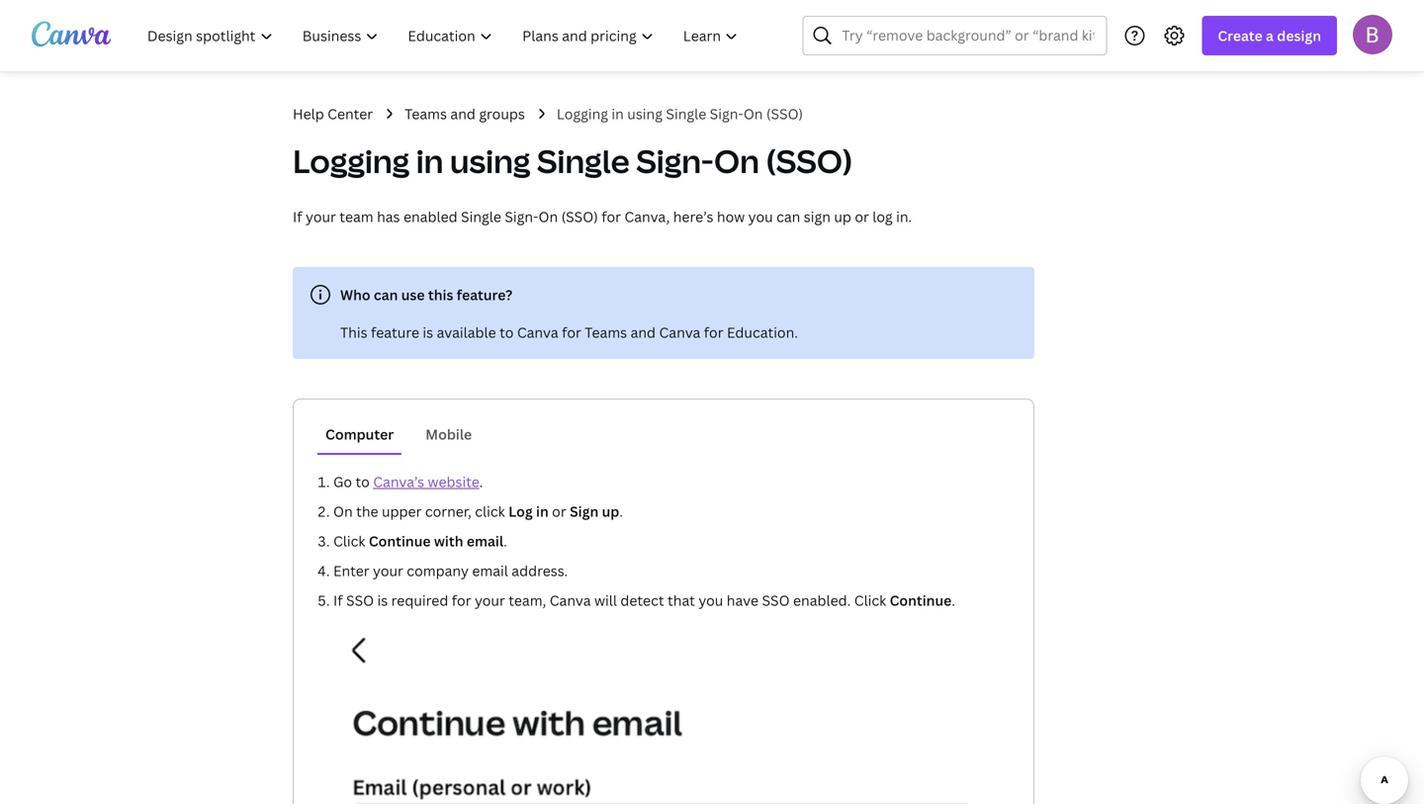 Task type: describe. For each thing, give the bounding box(es) containing it.
the
[[356, 502, 378, 521]]

this
[[428, 285, 453, 304]]

go to canva's website .
[[333, 472, 483, 491]]

2 sso from the left
[[762, 591, 790, 610]]

1 horizontal spatial teams
[[585, 323, 627, 342]]

2 vertical spatial in
[[536, 502, 549, 521]]

this feature is available to canva for teams and canva for education.
[[340, 323, 798, 342]]

top level navigation element
[[135, 16, 755, 55]]

1 vertical spatial (sso)
[[766, 139, 853, 183]]

a
[[1266, 26, 1274, 45]]

0 vertical spatial up
[[834, 207, 852, 226]]

if for if your team has enabled single sign-on (sso) for canva, here's how you can sign up or log in.
[[293, 207, 302, 226]]

email for address.
[[472, 561, 508, 580]]

help
[[293, 104, 324, 123]]

0 horizontal spatial using
[[450, 139, 531, 183]]

1 horizontal spatial or
[[855, 207, 869, 226]]

address.
[[512, 561, 568, 580]]

upper
[[382, 502, 422, 521]]

if your team has enabled single sign-on (sso) for canva, here's how you can sign up or log in.
[[293, 207, 912, 226]]

if for if sso is required for your team, canva will detect that you have sso enabled. click continue .
[[333, 591, 343, 610]]

if sso is required for your team, canva will detect that you have sso enabled. click continue .
[[333, 591, 956, 610]]

company
[[407, 561, 469, 580]]

design
[[1277, 26, 1322, 45]]

education.
[[727, 323, 798, 342]]

corner,
[[425, 502, 472, 521]]

0 vertical spatial continue
[[369, 532, 431, 550]]

here's
[[673, 207, 714, 226]]

with
[[434, 532, 463, 550]]

website
[[428, 472, 479, 491]]

(sso) inside 'link'
[[767, 104, 803, 123]]

create
[[1218, 26, 1263, 45]]

canva,
[[625, 207, 670, 226]]

0 horizontal spatial up
[[602, 502, 620, 521]]

this
[[340, 323, 368, 342]]

will
[[594, 591, 617, 610]]

help center
[[293, 104, 373, 123]]

enabled
[[404, 207, 458, 226]]

1 horizontal spatial you
[[748, 207, 773, 226]]

1 sso from the left
[[346, 591, 374, 610]]

enabled.
[[793, 591, 851, 610]]

help center link
[[293, 103, 373, 125]]

single inside logging in using single sign-on (sso) 'link'
[[666, 104, 707, 123]]

1 vertical spatial sign-
[[636, 139, 714, 183]]

is for sso
[[377, 591, 388, 610]]

feature?
[[457, 285, 513, 304]]

in.
[[896, 207, 912, 226]]

how
[[717, 207, 745, 226]]

team,
[[509, 591, 546, 610]]

log
[[873, 207, 893, 226]]

detect
[[621, 591, 664, 610]]

use
[[401, 285, 425, 304]]

on the upper corner, click log in or sign up .
[[333, 502, 623, 521]]

create a design button
[[1202, 16, 1337, 55]]

1 vertical spatial you
[[699, 591, 723, 610]]

in inside 'link'
[[612, 104, 624, 123]]

sign
[[804, 207, 831, 226]]

0 vertical spatial logging in using single sign-on (sso)
[[557, 104, 803, 123]]

your for company
[[373, 561, 403, 580]]

2 vertical spatial sign-
[[505, 207, 539, 226]]

teams and groups link
[[405, 103, 525, 125]]

1 vertical spatial can
[[374, 285, 398, 304]]

go
[[333, 472, 352, 491]]

1 vertical spatial logging in using single sign-on (sso)
[[293, 139, 853, 183]]

and inside "teams and groups" link
[[450, 104, 476, 123]]

canva left education. at the top of page
[[659, 323, 701, 342]]

click continue with email .
[[333, 532, 507, 550]]

1 vertical spatial continue
[[890, 591, 952, 610]]



Task type: locate. For each thing, give the bounding box(es) containing it.
2 vertical spatial your
[[475, 591, 505, 610]]

1 vertical spatial up
[[602, 502, 620, 521]]

1 vertical spatial click
[[854, 591, 887, 610]]

0 vertical spatial click
[[333, 532, 365, 550]]

your right enter
[[373, 561, 403, 580]]

canva right available
[[517, 323, 559, 342]]

bob builder image
[[1353, 15, 1393, 54]]

1 horizontal spatial can
[[777, 207, 801, 226]]

0 vertical spatial logging
[[557, 104, 608, 123]]

feature
[[371, 323, 419, 342]]

or left log
[[855, 207, 869, 226]]

sign- inside 'link'
[[710, 104, 744, 123]]

0 horizontal spatial logging
[[293, 139, 410, 183]]

for
[[602, 207, 621, 226], [562, 323, 582, 342], [704, 323, 724, 342], [452, 591, 471, 610]]

teams and groups
[[405, 104, 525, 123]]

who
[[340, 285, 371, 304]]

1 horizontal spatial your
[[373, 561, 403, 580]]

in
[[612, 104, 624, 123], [416, 139, 444, 183], [536, 502, 549, 521]]

is left required
[[377, 591, 388, 610]]

1 horizontal spatial in
[[536, 502, 549, 521]]

1 vertical spatial logging
[[293, 139, 410, 183]]

you
[[748, 207, 773, 226], [699, 591, 723, 610]]

sso
[[346, 591, 374, 610], [762, 591, 790, 610]]

1 horizontal spatial single
[[537, 139, 630, 183]]

1 horizontal spatial logging
[[557, 104, 608, 123]]

1 vertical spatial to
[[356, 472, 370, 491]]

enter your company email address.
[[333, 561, 568, 580]]

1 horizontal spatial if
[[333, 591, 343, 610]]

computer button
[[318, 415, 402, 453]]

1 vertical spatial your
[[373, 561, 403, 580]]

required
[[391, 591, 448, 610]]

0 horizontal spatial or
[[552, 502, 566, 521]]

0 horizontal spatial teams
[[405, 104, 447, 123]]

1 horizontal spatial using
[[627, 104, 663, 123]]

1 horizontal spatial is
[[423, 323, 433, 342]]

0 horizontal spatial single
[[461, 207, 501, 226]]

can left the use
[[374, 285, 398, 304]]

sign
[[570, 502, 599, 521]]

0 horizontal spatial and
[[450, 104, 476, 123]]

computer
[[325, 425, 394, 444]]

logging in using single sign-on (sso)
[[557, 104, 803, 123], [293, 139, 853, 183]]

2 vertical spatial single
[[461, 207, 501, 226]]

has
[[377, 207, 400, 226]]

1 vertical spatial or
[[552, 502, 566, 521]]

canva's
[[373, 472, 424, 491]]

click
[[475, 502, 505, 521]]

click
[[333, 532, 365, 550], [854, 591, 887, 610]]

logging down 'center'
[[293, 139, 410, 183]]

is
[[423, 323, 433, 342], [377, 591, 388, 610]]

to
[[500, 323, 514, 342], [356, 472, 370, 491]]

canva
[[517, 323, 559, 342], [659, 323, 701, 342], [550, 591, 591, 610]]

1 vertical spatial if
[[333, 591, 343, 610]]

click up enter
[[333, 532, 365, 550]]

canva's website link
[[373, 472, 479, 491]]

using inside 'link'
[[627, 104, 663, 123]]

0 vertical spatial single
[[666, 104, 707, 123]]

0 horizontal spatial you
[[699, 591, 723, 610]]

1 vertical spatial teams
[[585, 323, 627, 342]]

0 horizontal spatial click
[[333, 532, 365, 550]]

sso right have on the bottom
[[762, 591, 790, 610]]

is right feature
[[423, 323, 433, 342]]

1 horizontal spatial sso
[[762, 591, 790, 610]]

if
[[293, 207, 302, 226], [333, 591, 343, 610]]

logging
[[557, 104, 608, 123], [293, 139, 410, 183]]

logging inside 'link'
[[557, 104, 608, 123]]

Try "remove background" or "brand kit" search field
[[842, 17, 1094, 54]]

1 vertical spatial using
[[450, 139, 531, 183]]

1 horizontal spatial click
[[854, 591, 887, 610]]

1 vertical spatial single
[[537, 139, 630, 183]]

0 vertical spatial or
[[855, 207, 869, 226]]

continue
[[369, 532, 431, 550], [890, 591, 952, 610]]

center
[[328, 104, 373, 123]]

0 vertical spatial if
[[293, 207, 302, 226]]

1 horizontal spatial to
[[500, 323, 514, 342]]

0 vertical spatial your
[[306, 207, 336, 226]]

0 horizontal spatial your
[[306, 207, 336, 226]]

email down click
[[467, 532, 504, 550]]

email left address.
[[472, 561, 508, 580]]

0 vertical spatial (sso)
[[767, 104, 803, 123]]

continue right enabled.
[[890, 591, 952, 610]]

logging in using single sign-on (sso) link
[[557, 103, 803, 125]]

your
[[306, 207, 336, 226], [373, 561, 403, 580], [475, 591, 505, 610]]

canva left will
[[550, 591, 591, 610]]

0 vertical spatial is
[[423, 323, 433, 342]]

0 vertical spatial can
[[777, 207, 801, 226]]

sign-
[[710, 104, 744, 123], [636, 139, 714, 183], [505, 207, 539, 226]]

0 horizontal spatial to
[[356, 472, 370, 491]]

available
[[437, 323, 496, 342]]

0 vertical spatial teams
[[405, 104, 447, 123]]

mobile button
[[418, 415, 480, 453]]

you right how
[[748, 207, 773, 226]]

on
[[744, 104, 763, 123], [714, 139, 760, 183], [539, 207, 558, 226], [333, 502, 353, 521]]

0 vertical spatial in
[[612, 104, 624, 123]]

0 vertical spatial using
[[627, 104, 663, 123]]

sso down enter
[[346, 591, 374, 610]]

up
[[834, 207, 852, 226], [602, 502, 620, 521]]

can
[[777, 207, 801, 226], [374, 285, 398, 304]]

logging right groups
[[557, 104, 608, 123]]

is for feature
[[423, 323, 433, 342]]

1 vertical spatial in
[[416, 139, 444, 183]]

if left team
[[293, 207, 302, 226]]

0 vertical spatial you
[[748, 207, 773, 226]]

2 horizontal spatial in
[[612, 104, 624, 123]]

continue down upper
[[369, 532, 431, 550]]

1 vertical spatial email
[[472, 561, 508, 580]]

0 vertical spatial and
[[450, 104, 476, 123]]

click right enabled.
[[854, 591, 887, 610]]

2 horizontal spatial single
[[666, 104, 707, 123]]

log
[[509, 502, 533, 521]]

0 horizontal spatial continue
[[369, 532, 431, 550]]

0 horizontal spatial can
[[374, 285, 398, 304]]

to right go
[[356, 472, 370, 491]]

2 vertical spatial (sso)
[[561, 207, 598, 226]]

your left team,
[[475, 591, 505, 610]]

email for .
[[467, 532, 504, 550]]

1 horizontal spatial up
[[834, 207, 852, 226]]

to right available
[[500, 323, 514, 342]]

0 horizontal spatial is
[[377, 591, 388, 610]]

using
[[627, 104, 663, 123], [450, 139, 531, 183]]

team
[[340, 207, 374, 226]]

or left sign
[[552, 502, 566, 521]]

email
[[467, 532, 504, 550], [472, 561, 508, 580]]

have
[[727, 591, 759, 610]]

1 vertical spatial is
[[377, 591, 388, 610]]

0 vertical spatial email
[[467, 532, 504, 550]]

that
[[668, 591, 695, 610]]

1 horizontal spatial and
[[631, 323, 656, 342]]

or
[[855, 207, 869, 226], [552, 502, 566, 521]]

your left team
[[306, 207, 336, 226]]

1 vertical spatial and
[[631, 323, 656, 342]]

1 horizontal spatial continue
[[890, 591, 952, 610]]

who can use this feature?
[[340, 285, 513, 304]]

you right that
[[699, 591, 723, 610]]

and
[[450, 104, 476, 123], [631, 323, 656, 342]]

can left sign
[[777, 207, 801, 226]]

enter
[[333, 561, 370, 580]]

0 horizontal spatial in
[[416, 139, 444, 183]]

mobile
[[426, 425, 472, 444]]

(sso)
[[767, 104, 803, 123], [766, 139, 853, 183], [561, 207, 598, 226]]

teams
[[405, 104, 447, 123], [585, 323, 627, 342]]

0 horizontal spatial sso
[[346, 591, 374, 610]]

your for team
[[306, 207, 336, 226]]

0 vertical spatial to
[[500, 323, 514, 342]]

on inside 'link'
[[744, 104, 763, 123]]

0 vertical spatial sign-
[[710, 104, 744, 123]]

0 horizontal spatial if
[[293, 207, 302, 226]]

if down enter
[[333, 591, 343, 610]]

2 horizontal spatial your
[[475, 591, 505, 610]]

groups
[[479, 104, 525, 123]]

.
[[479, 472, 483, 491], [620, 502, 623, 521], [504, 532, 507, 550], [952, 591, 956, 610]]

create a design
[[1218, 26, 1322, 45]]

single
[[666, 104, 707, 123], [537, 139, 630, 183], [461, 207, 501, 226]]



Task type: vqa. For each thing, say whether or not it's contained in the screenshot.
Zoom button in the bottom right of the page
no



